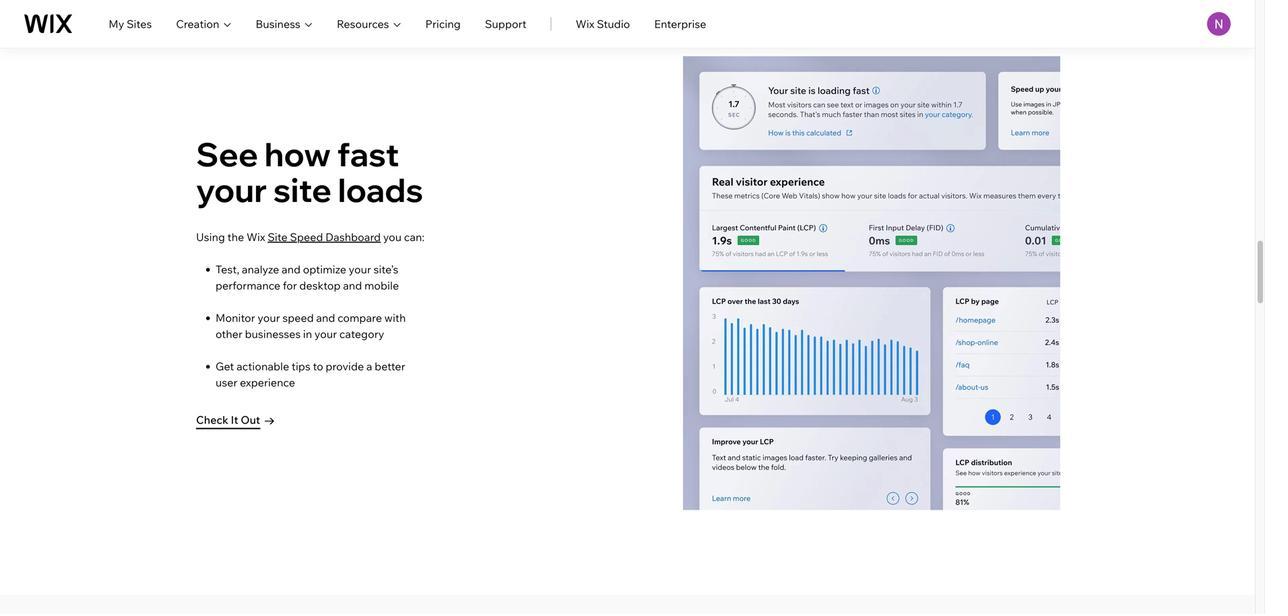 Task type: describe. For each thing, give the bounding box(es) containing it.
category
[[340, 328, 384, 341]]

out
[[241, 413, 260, 427]]

wix studio link
[[576, 16, 630, 32]]

support link
[[485, 16, 527, 32]]

1 horizontal spatial wix
[[576, 17, 595, 31]]

to
[[313, 360, 323, 373]]

it
[[231, 413, 238, 427]]

site's
[[374, 263, 398, 276]]

site speed dashboard link
[[268, 231, 381, 244]]

resources
[[337, 17, 389, 31]]

my sites link
[[109, 16, 152, 32]]

enterprise
[[655, 17, 707, 31]]

monitor your speed and compare with other businesses in your category
[[216, 311, 406, 341]]

better
[[375, 360, 405, 373]]

tips
[[292, 360, 311, 373]]

provide
[[326, 360, 364, 373]]

pricing link
[[426, 16, 461, 32]]

fast
[[337, 134, 399, 175]]

speed
[[283, 311, 314, 325]]

and inside monitor your speed and compare with other businesses in your category
[[316, 311, 335, 325]]

desktop
[[299, 279, 341, 293]]

resources button
[[337, 16, 401, 32]]

get
[[216, 360, 234, 373]]

my
[[109, 17, 124, 31]]

wix studio
[[576, 17, 630, 31]]

experience
[[240, 376, 295, 390]]

speed
[[290, 231, 323, 244]]

dashboard
[[326, 231, 381, 244]]

compare
[[338, 311, 382, 325]]

optimize
[[303, 263, 346, 276]]

site
[[268, 231, 288, 244]]

get actionable tips to provide a better user experience
[[216, 360, 405, 390]]

see how fast your site loads
[[196, 134, 423, 210]]

for
[[283, 279, 297, 293]]

profile image image
[[1208, 12, 1231, 36]]

enterprise link
[[655, 16, 707, 32]]

studio
[[597, 17, 630, 31]]

your up businesses
[[258, 311, 280, 325]]

test, analyze and optimize your site's performance for desktop and mobile
[[216, 263, 399, 293]]

user
[[216, 376, 238, 390]]

with
[[385, 311, 406, 325]]

0 horizontal spatial and
[[282, 263, 301, 276]]



Task type: locate. For each thing, give the bounding box(es) containing it.
1 vertical spatial wix
[[247, 231, 265, 244]]

and right speed
[[316, 311, 335, 325]]

loads
[[338, 169, 423, 210]]

wix left studio
[[576, 17, 595, 31]]

businesses
[[245, 328, 301, 341]]

see
[[196, 134, 258, 175]]

sites
[[127, 17, 152, 31]]

pricing
[[426, 17, 461, 31]]

wix site performance dashboard showing key site performance metrics; 'speed over time', 'speed benchmark' and 'homepage score' image
[[683, 56, 1061, 510]]

and up for
[[282, 263, 301, 276]]

business button
[[256, 16, 313, 32]]

wix
[[576, 17, 595, 31], [247, 231, 265, 244]]

your inside see how fast your site loads
[[196, 169, 267, 210]]

2 vertical spatial and
[[316, 311, 335, 325]]

creation button
[[176, 16, 231, 32]]

the
[[228, 231, 244, 244]]

monitor
[[216, 311, 255, 325]]

mobile
[[365, 279, 399, 293]]

how
[[265, 134, 331, 175]]

check it out
[[196, 413, 260, 427]]

creation
[[176, 17, 219, 31]]

wix right the
[[247, 231, 265, 244]]

0 horizontal spatial wix
[[247, 231, 265, 244]]

2 horizontal spatial and
[[343, 279, 362, 293]]

using
[[196, 231, 225, 244]]

1 vertical spatial and
[[343, 279, 362, 293]]

using the wix site speed dashboard you can:
[[196, 231, 425, 244]]

your up the
[[196, 169, 267, 210]]

in
[[303, 328, 312, 341]]

0 vertical spatial and
[[282, 263, 301, 276]]

your inside test, analyze and optimize your site's performance for desktop and mobile
[[349, 263, 371, 276]]

can:
[[404, 231, 425, 244]]

performance
[[216, 279, 281, 293]]

check it out link
[[196, 410, 274, 433]]

analyze
[[242, 263, 279, 276]]

1 horizontal spatial and
[[316, 311, 335, 325]]

and
[[282, 263, 301, 276], [343, 279, 362, 293], [316, 311, 335, 325]]

you
[[383, 231, 402, 244]]

actionable
[[237, 360, 289, 373]]

and left mobile
[[343, 279, 362, 293]]

a
[[366, 360, 372, 373]]

support
[[485, 17, 527, 31]]

your
[[196, 169, 267, 210], [349, 263, 371, 276], [258, 311, 280, 325], [315, 328, 337, 341]]

0 vertical spatial wix
[[576, 17, 595, 31]]

your left site's
[[349, 263, 371, 276]]

site
[[273, 169, 332, 210]]

your right in
[[315, 328, 337, 341]]

check
[[196, 413, 228, 427]]

my sites
[[109, 17, 152, 31]]

test,
[[216, 263, 239, 276]]

other
[[216, 328, 243, 341]]

business
[[256, 17, 301, 31]]



Task type: vqa. For each thing, say whether or not it's contained in the screenshot.
and
yes



